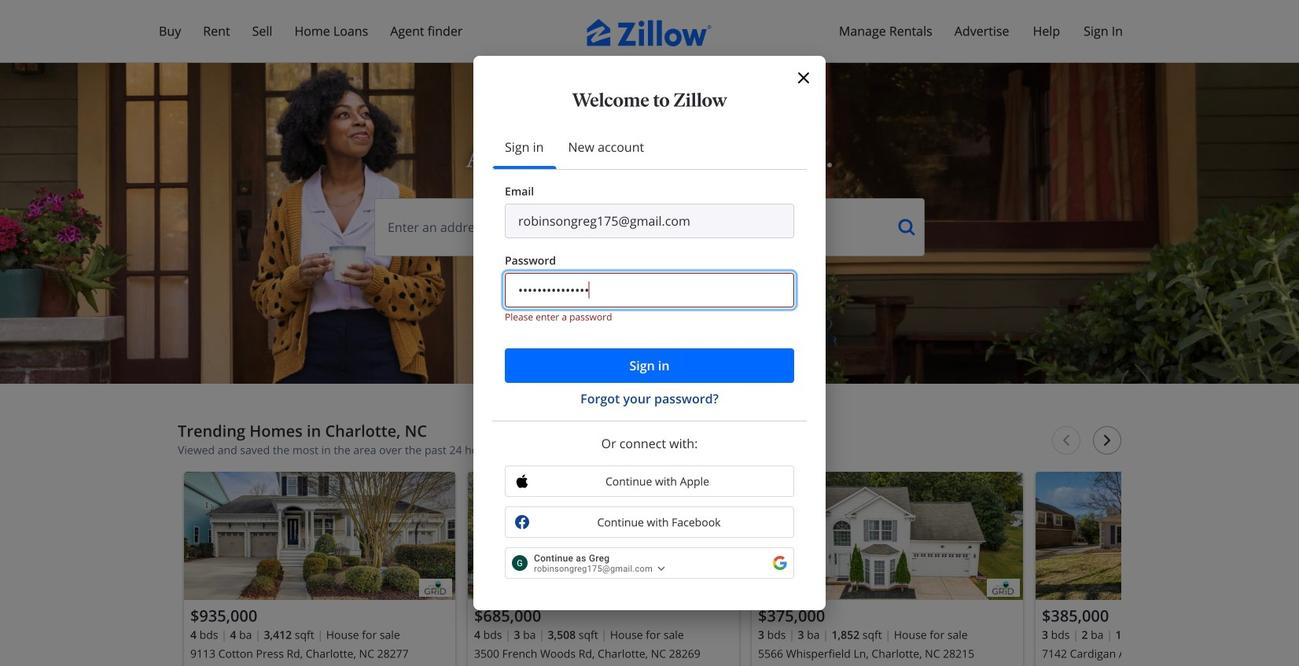 Task type: locate. For each thing, give the bounding box(es) containing it.
None submit
[[505, 348, 794, 383]]

3500 french woods rd, charlotte, nc 28269 element
[[468, 472, 739, 666]]

9113 cotton press rd, charlotte, nc 28277 element
[[184, 472, 455, 666]]

9113 cotton press rd, charlotte, nc 28277 image
[[184, 472, 455, 600]]

list
[[178, 466, 1299, 666]]

zillow logo image
[[587, 19, 713, 46]]

sign in actions group
[[505, 348, 794, 408]]

5566 whisperfield ln, charlotte, nc 28215 image
[[752, 472, 1023, 600]]

dialog
[[473, 56, 826, 610]]

group
[[184, 472, 455, 666], [468, 472, 739, 666], [752, 472, 1023, 666], [1036, 472, 1299, 666]]

authentication tabs tab list
[[492, 125, 807, 170]]

home recommendations carousel element
[[178, 422, 1299, 666]]



Task type: vqa. For each thing, say whether or not it's contained in the screenshot.
$2,735,000's the San
no



Task type: describe. For each thing, give the bounding box(es) containing it.
7142 cardigan ave, charlotte, nc 28215 image
[[1036, 472, 1299, 600]]

Enter password password field
[[505, 273, 794, 308]]

main navigation
[[0, 0, 1299, 63]]

1 group from the left
[[184, 472, 455, 666]]

7142 cardigan ave, charlotte, nc 28215 element
[[1036, 472, 1299, 666]]

3500 french woods rd, charlotte, nc 28269 image
[[468, 472, 739, 600]]

5566 whisperfield ln, charlotte, nc 28215 element
[[752, 472, 1023, 666]]

4 group from the left
[[1036, 472, 1299, 666]]

3 group from the left
[[752, 472, 1023, 666]]

Enter email email field
[[505, 204, 794, 238]]

2 group from the left
[[468, 472, 739, 666]]



